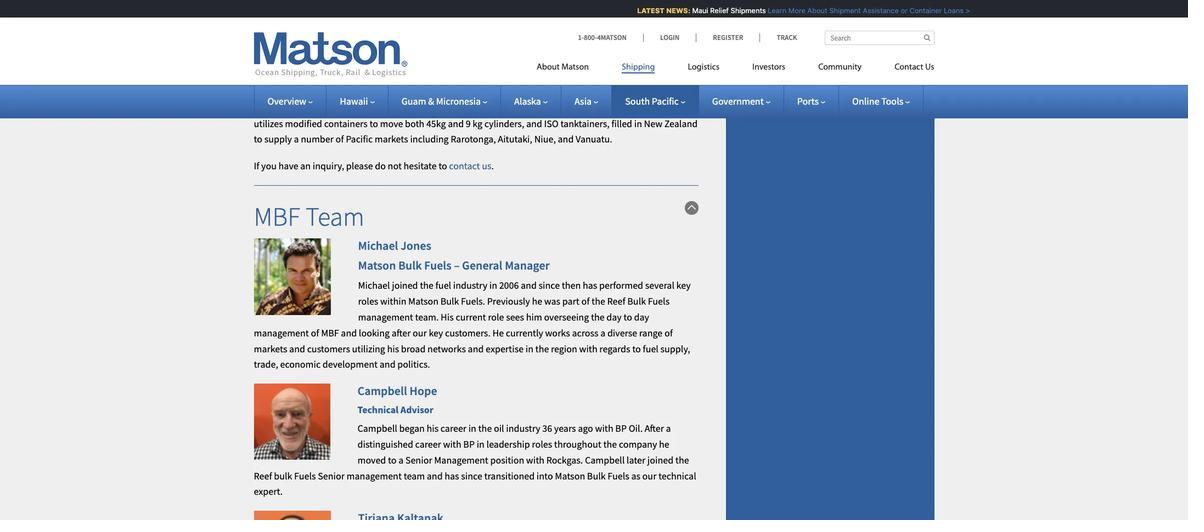 Task type: vqa. For each thing, say whether or not it's contained in the screenshot.
45kg
yes



Task type: locate. For each thing, give the bounding box(es) containing it.
michael jones
[[358, 238, 431, 253]]

his
[[441, 311, 454, 324]]

within
[[380, 295, 406, 308]]

management down moved
[[347, 470, 402, 483]]

1 horizontal spatial his
[[427, 423, 439, 435]]

campbell up distinguished on the left of the page
[[358, 423, 397, 435]]

a inside the michael joined the fuel industry in 2006 and since then has performed several key roles within matson bulk fuels. previously he was part of the reef bulk fuels management team. his current role sees him overseeing the day to day management of mbf and looking after our key customers. he currently works across a diverse range of markets and customers utilizing his broad networks and expertise in the region with regards to fuel supply, trade, economic development and politics.
[[601, 327, 606, 340]]

and right niue,
[[558, 133, 574, 146]]

0 horizontal spatial industry
[[453, 280, 488, 292]]

government
[[712, 95, 764, 108]]

mbf
[[254, 200, 300, 233], [321, 327, 339, 340]]

a
[[294, 133, 299, 146], [601, 327, 606, 340], [666, 423, 671, 435], [399, 454, 404, 467]]

contact us link
[[449, 160, 492, 172]]

hawaii
[[340, 95, 368, 108]]

1 michael from the top
[[358, 238, 398, 253]]

the inside broadening matson's supply of essential energy sources to the pacific, matson's lpg supply company, utilizes modified containers to move both 45kg and 9 kg cylinders, and iso tanktainers, filled in new zealand to supply a number of pacific markets including rarotonga, aitutaki, niue, and vanuatu.
[[495, 101, 508, 114]]

1 horizontal spatial fuel
[[643, 343, 659, 355]]

team
[[306, 200, 364, 233]]

networks
[[428, 343, 466, 355]]

the right part
[[592, 295, 605, 308]]

1 horizontal spatial senior
[[406, 454, 432, 467]]

bulk inside the campbell began his career in the oil industry 36 years ago with bp oil. after a distinguished career with bp in leadership roles throughout the company he moved to a senior management position with rockgas. campbell later joined the reef bulk fuels senior management team and has since transitioned into matson bulk fuels as our technical expert.
[[587, 470, 606, 483]]

0 vertical spatial mbf
[[254, 200, 300, 233]]

more
[[783, 6, 800, 15]]

1 horizontal spatial has
[[583, 280, 597, 292]]

shipping
[[622, 63, 655, 72]]

bulk down performed
[[628, 295, 646, 308]]

0 horizontal spatial pago
[[273, 69, 293, 82]]

0 horizontal spatial pacific
[[346, 133, 373, 146]]

michael up within at bottom left
[[358, 280, 390, 292]]

and up "utilizing"
[[341, 327, 357, 340]]

about right 'more'
[[802, 6, 822, 15]]

1 horizontal spatial reef
[[607, 295, 626, 308]]

guam
[[402, 95, 426, 108]]

management up trade,
[[254, 327, 309, 340]]

0 horizontal spatial reef
[[254, 470, 272, 483]]

modified
[[285, 117, 322, 130]]

1 vertical spatial key
[[429, 327, 443, 340]]

technical advisor
[[358, 404, 434, 416]]

niue,
[[534, 133, 556, 146]]

online tools
[[852, 95, 904, 108]]

senior up team
[[406, 454, 432, 467]]

have
[[279, 160, 298, 172]]

a down the modified
[[294, 133, 299, 146]]

zealand
[[665, 117, 698, 130]]

0 vertical spatial markets
[[375, 133, 408, 146]]

matson down rockgas.
[[555, 470, 585, 483]]

has inside the campbell began his career in the oil industry 36 years ago with bp oil. after a distinguished career with bp in leadership roles throughout the company he moved to a senior management position with rockgas. campbell later joined the reef bulk fuels senior management team and has since transitioned into matson bulk fuels as our technical expert.
[[445, 470, 459, 483]]

2 matson's from the left
[[542, 101, 578, 114]]

hope
[[410, 384, 437, 399]]

in up management
[[477, 439, 485, 451]]

0 horizontal spatial day
[[607, 311, 622, 324]]

1 vertical spatial mbf
[[321, 327, 339, 340]]

our up broad
[[413, 327, 427, 340]]

mbf team
[[254, 200, 364, 233]]

the up cylinders,
[[495, 101, 508, 114]]

0 vertical spatial he
[[532, 295, 542, 308]]

1 vertical spatial has
[[445, 470, 459, 483]]

online
[[852, 95, 880, 108]]

1 vertical spatial career
[[415, 439, 441, 451]]

since down management
[[461, 470, 482, 483]]

1 horizontal spatial day
[[634, 311, 649, 324]]

since
[[539, 280, 560, 292], [461, 470, 482, 483]]

our inside the campbell began his career in the oil industry 36 years ago with bp oil. after a distinguished career with bp in leadership roles throughout the company he moved to a senior management position with rockgas. campbell later joined the reef bulk fuels senior management team and has since transitioned into matson bulk fuels as our technical expert.
[[643, 470, 657, 483]]

matson's up iso at the left of page
[[542, 101, 578, 114]]

our inside the michael joined the fuel industry in 2006 and since then has performed several key roles within matson bulk fuels. previously he was part of the reef bulk fuels management team. his current role sees him overseeing the day to day management of mbf and looking after our key customers. he currently works across a diverse range of markets and customers utilizing his broad networks and expertise in the region with regards to fuel supply, trade, economic development and politics.
[[413, 327, 427, 340]]

0 vertical spatial career
[[441, 423, 467, 435]]

1 vertical spatial industry
[[506, 423, 541, 435]]

0 horizontal spatial joined
[[392, 280, 418, 292]]

login link
[[643, 33, 696, 42]]

1 horizontal spatial industry
[[506, 423, 541, 435]]

login
[[660, 33, 680, 42]]

his down after
[[387, 343, 399, 355]]

0 horizontal spatial key
[[429, 327, 443, 340]]

bp up management
[[463, 439, 475, 451]]

overview link
[[268, 95, 313, 108]]

logistics
[[688, 63, 720, 72]]

0 vertical spatial joined
[[392, 280, 418, 292]]

1 vertical spatial joined
[[648, 454, 674, 467]]

0 vertical spatial pacific
[[652, 95, 679, 108]]

michael left jones
[[358, 238, 398, 253]]

backtop image
[[685, 201, 698, 215]]

has
[[583, 280, 597, 292], [445, 470, 459, 483]]

1 day from the left
[[607, 311, 622, 324]]

None search field
[[825, 31, 934, 45]]

of down 'containers'
[[336, 133, 344, 146]]

career up management
[[441, 423, 467, 435]]

1 horizontal spatial joined
[[648, 454, 674, 467]]

he down after on the right bottom of the page
[[659, 439, 669, 451]]

1 vertical spatial michael
[[358, 280, 390, 292]]

his
[[387, 343, 399, 355], [427, 423, 439, 435]]

and down customers.
[[468, 343, 484, 355]]

niue
[[273, 31, 292, 44]]

1 horizontal spatial markets
[[375, 133, 408, 146]]

day
[[607, 311, 622, 324], [634, 311, 649, 324]]

management inside the campbell began his career in the oil industry 36 years ago with bp oil. after a distinguished career with bp in leadership roles throughout the company he moved to a senior management position with rockgas. campbell later joined the reef bulk fuels senior management team and has since transitioned into matson bulk fuels as our technical expert.
[[347, 470, 402, 483]]

joined
[[392, 280, 418, 292], [648, 454, 674, 467]]

bulk down "throughout"
[[587, 470, 606, 483]]

a right the across
[[601, 327, 606, 340]]

&
[[428, 95, 434, 108]]

regards
[[600, 343, 630, 355]]

supply up 'containers'
[[342, 101, 369, 114]]

the left oil
[[478, 423, 492, 435]]

1 vertical spatial since
[[461, 470, 482, 483]]

roles down 36
[[532, 439, 552, 451]]

fuels inside the michael joined the fuel industry in 2006 and since then has performed several key roles within matson bulk fuels. previously he was part of the reef bulk fuels management team. his current role sees him overseeing the day to day management of mbf and looking after our key customers. he currently works across a diverse range of markets and customers utilizing his broad networks and expertise in the region with regards to fuel supply, trade, economic development and politics.
[[648, 295, 670, 308]]

not
[[388, 160, 402, 172]]

matson's
[[304, 101, 340, 114], [542, 101, 578, 114]]

bp left oil.
[[615, 423, 627, 435]]

campbell
[[358, 384, 407, 399], [358, 423, 397, 435], [585, 454, 625, 467]]

ports link
[[797, 95, 826, 108]]

joined up technical
[[648, 454, 674, 467]]

contact us
[[895, 63, 934, 72]]

1 vertical spatial senior
[[318, 470, 345, 483]]

latest
[[632, 6, 659, 15]]

day up diverse
[[607, 311, 622, 324]]

several
[[645, 280, 675, 292]]

matson up team.
[[408, 295, 439, 308]]

roles inside the michael joined the fuel industry in 2006 and since then has performed several key roles within matson bulk fuels. previously he was part of the reef bulk fuels management team. his current role sees him overseeing the day to day management of mbf and looking after our key customers. he currently works across a diverse range of markets and customers utilizing his broad networks and expertise in the region with regards to fuel supply, trade, economic development and politics.
[[358, 295, 378, 308]]

0 horizontal spatial he
[[532, 295, 542, 308]]

to right sources
[[484, 101, 493, 114]]

our right as
[[643, 470, 657, 483]]

iso
[[544, 117, 559, 130]]

bulk up his
[[441, 295, 459, 308]]

0 horizontal spatial has
[[445, 470, 459, 483]]

0 horizontal spatial matson's
[[304, 101, 340, 114]]

reef up expert. on the left bottom of the page
[[254, 470, 272, 483]]

to down distinguished on the left of the page
[[388, 454, 397, 467]]

pacific up new
[[652, 95, 679, 108]]

2 vertical spatial management
[[347, 470, 402, 483]]

1 vertical spatial his
[[427, 423, 439, 435]]

roles inside the campbell began his career in the oil industry 36 years ago with bp oil. after a distinguished career with bp in leadership roles throughout the company he moved to a senior management position with rockgas. campbell later joined the reef bulk fuels senior management team and has since transitioned into matson bulk fuels as our technical expert.
[[532, 439, 552, 451]]

0 horizontal spatial bp
[[463, 439, 475, 451]]

politics.
[[398, 359, 430, 371]]

0 vertical spatial roles
[[358, 295, 378, 308]]

2 michael from the top
[[358, 280, 390, 292]]

career
[[441, 423, 467, 435], [415, 439, 441, 451]]

0 vertical spatial his
[[387, 343, 399, 355]]

markets down move
[[375, 133, 408, 146]]

sources
[[451, 101, 482, 114]]

0 vertical spatial bp
[[615, 423, 627, 435]]

campbell up the technical
[[358, 384, 407, 399]]

bulk down jones
[[398, 258, 422, 273]]

bulk
[[274, 470, 292, 483]]

1 vertical spatial campbell
[[358, 423, 397, 435]]

key down team.
[[429, 327, 443, 340]]

position
[[490, 454, 524, 467]]

fuels left as
[[608, 470, 629, 483]]

to left move
[[370, 117, 378, 130]]

utilizes
[[254, 117, 283, 130]]

and right team
[[427, 470, 443, 483]]

0 vertical spatial campbell
[[358, 384, 407, 399]]

0 vertical spatial since
[[539, 280, 560, 292]]

lpg
[[580, 101, 596, 114]]

1 vertical spatial about
[[537, 63, 560, 72]]

0 vertical spatial key
[[677, 280, 691, 292]]

fuels right bulk
[[294, 470, 316, 483]]

1 horizontal spatial since
[[539, 280, 560, 292]]

senior
[[406, 454, 432, 467], [318, 470, 345, 483]]

4matson
[[597, 33, 627, 42]]

fuels down several
[[648, 295, 670, 308]]

reef down performed
[[607, 295, 626, 308]]

fuel down matson bulk fuels – general manager
[[436, 280, 451, 292]]

container
[[905, 6, 937, 15]]

mbf inside the michael joined the fuel industry in 2006 and since then has performed several key roles within matson bulk fuels. previously he was part of the reef bulk fuels management team. his current role sees him overseeing the day to day management of mbf and looking after our key customers. he currently works across a diverse range of markets and customers utilizing his broad networks and expertise in the region with regards to fuel supply, trade, economic development and politics.
[[321, 327, 339, 340]]

since up was
[[539, 280, 560, 292]]

1 vertical spatial management
[[254, 327, 309, 340]]

the up technical
[[676, 454, 689, 467]]

since inside the campbell began his career in the oil industry 36 years ago with bp oil. after a distinguished career with bp in leadership roles throughout the company he moved to a senior management position with rockgas. campbell later joined the reef bulk fuels senior management team and has since transitioned into matson bulk fuels as our technical expert.
[[461, 470, 482, 483]]

0 vertical spatial about
[[802, 6, 822, 15]]

michael for joined
[[358, 280, 390, 292]]

0 vertical spatial our
[[413, 327, 427, 340]]

0 horizontal spatial his
[[387, 343, 399, 355]]

expert.
[[254, 486, 283, 499]]

markets inside broadening matson's supply of essential energy sources to the pacific, matson's lpg supply company, utilizes modified containers to move both 45kg and 9 kg cylinders, and iso tanktainers, filled in new zealand to supply a number of pacific markets including rarotonga, aitutaki, niue, and vanuatu.
[[375, 133, 408, 146]]

pacific
[[652, 95, 679, 108], [346, 133, 373, 146]]

moved
[[358, 454, 386, 467]]

of up the supply,
[[665, 327, 673, 340]]

0 horizontal spatial mbf
[[254, 200, 300, 233]]

1 horizontal spatial key
[[677, 280, 691, 292]]

roles
[[358, 295, 378, 308], [532, 439, 552, 451]]

shipment
[[824, 6, 856, 15]]

company,
[[628, 101, 668, 114]]

a inside broadening matson's supply of essential energy sources to the pacific, matson's lpg supply company, utilizes modified containers to move both 45kg and 9 kg cylinders, and iso tanktainers, filled in new zealand to supply a number of pacific markets including rarotonga, aitutaki, niue, and vanuatu.
[[294, 133, 299, 146]]

campbell hope
[[358, 384, 437, 399]]

to left contact
[[439, 160, 447, 172]]

supply up the filled
[[598, 101, 626, 114]]

0 horizontal spatial our
[[413, 327, 427, 340]]

technical
[[358, 404, 399, 416]]

1 horizontal spatial pago
[[295, 69, 316, 82]]

1 matson's from the left
[[304, 101, 340, 114]]

general
[[462, 258, 503, 273]]

1 vertical spatial pacific
[[346, 133, 373, 146]]

current
[[456, 311, 486, 324]]

0 vertical spatial michael
[[358, 238, 398, 253]]

0 horizontal spatial since
[[461, 470, 482, 483]]

michael for jones
[[358, 238, 398, 253]]

track
[[777, 33, 797, 42]]

1 horizontal spatial mbf
[[321, 327, 339, 340]]

0 vertical spatial senior
[[406, 454, 432, 467]]

mbf down you at left top
[[254, 200, 300, 233]]

0 horizontal spatial fuel
[[436, 280, 451, 292]]

in left new
[[634, 117, 642, 130]]

learn
[[763, 6, 781, 15]]

matson down michael jones
[[358, 258, 396, 273]]

matson bulk fuels – general manager
[[358, 258, 550, 273]]

he left was
[[532, 295, 542, 308]]

management
[[358, 311, 413, 324], [254, 327, 309, 340], [347, 470, 402, 483]]

senior right bulk
[[318, 470, 345, 483]]

supply
[[342, 101, 369, 114], [598, 101, 626, 114], [264, 133, 292, 146]]

michael inside the michael joined the fuel industry in 2006 and since then has performed several key roles within matson bulk fuels. previously he was part of the reef bulk fuels management team. his current role sees him overseeing the day to day management of mbf and looking after our key customers. he currently works across a diverse range of markets and customers utilizing his broad networks and expertise in the region with regards to fuel supply, trade, economic development and politics.
[[358, 280, 390, 292]]

markets up trade,
[[254, 343, 287, 355]]

his right began
[[427, 423, 439, 435]]

career down began
[[415, 439, 441, 451]]

and inside the campbell began his career in the oil industry 36 years ago with bp oil. after a distinguished career with bp in leadership roles throughout the company he moved to a senior management position with rockgas. campbell later joined the reef bulk fuels senior management team and has since transitioned into matson bulk fuels as our technical expert.
[[427, 470, 443, 483]]

began
[[399, 423, 425, 435]]

0 vertical spatial reef
[[607, 295, 626, 308]]

us
[[482, 160, 492, 172]]

1 vertical spatial our
[[643, 470, 657, 483]]

matson down 1-
[[562, 63, 589, 72]]

2 pago from the left
[[295, 69, 316, 82]]

1 horizontal spatial matson's
[[542, 101, 578, 114]]

expertise
[[486, 343, 524, 355]]

1 vertical spatial fuel
[[643, 343, 659, 355]]

management down within at bottom left
[[358, 311, 413, 324]]

to down diverse
[[632, 343, 641, 355]]

1 vertical spatial roles
[[532, 439, 552, 451]]

0 horizontal spatial markets
[[254, 343, 287, 355]]

0 vertical spatial industry
[[453, 280, 488, 292]]

day up range
[[634, 311, 649, 324]]

his inside the michael joined the fuel industry in 2006 and since then has performed several key roles within matson bulk fuels. previously he was part of the reef bulk fuels management team. his current role sees him overseeing the day to day management of mbf and looking after our key customers. he currently works across a diverse range of markets and customers utilizing his broad networks and expertise in the region with regards to fuel supply, trade, economic development and politics.
[[387, 343, 399, 355]]

0 vertical spatial has
[[583, 280, 597, 292]]

asia link
[[575, 95, 598, 108]]

industry up the fuels.
[[453, 280, 488, 292]]

has right then
[[583, 280, 597, 292]]

in inside broadening matson's supply of essential energy sources to the pacific, matson's lpg supply company, utilizes modified containers to move both 45kg and 9 kg cylinders, and iso tanktainers, filled in new zealand to supply a number of pacific markets including rarotonga, aitutaki, niue, and vanuatu.
[[634, 117, 642, 130]]

pacific down 'containers'
[[346, 133, 373, 146]]

1 vertical spatial he
[[659, 439, 669, 451]]

his inside the campbell began his career in the oil industry 36 years ago with bp oil. after a distinguished career with bp in leadership roles throughout the company he moved to a senior management position with rockgas. campbell later joined the reef bulk fuels senior management team and has since transitioned into matson bulk fuels as our technical expert.
[[427, 423, 439, 435]]

move
[[380, 117, 403, 130]]

industry
[[453, 280, 488, 292], [506, 423, 541, 435]]

government link
[[712, 95, 771, 108]]

1 horizontal spatial roles
[[532, 439, 552, 451]]

about up alaska link
[[537, 63, 560, 72]]

0 horizontal spatial supply
[[264, 133, 292, 146]]

has down management
[[445, 470, 459, 483]]

tanktainers,
[[561, 117, 610, 130]]

0 horizontal spatial roles
[[358, 295, 378, 308]]

the left region
[[535, 343, 549, 355]]

in down currently
[[526, 343, 534, 355]]

mbf up customers
[[321, 327, 339, 340]]

and left 9
[[448, 117, 464, 130]]

in left oil
[[469, 423, 476, 435]]

joined up within at bottom left
[[392, 280, 418, 292]]

with down the across
[[579, 343, 598, 355]]

fuels left –
[[424, 258, 452, 273]]

key right several
[[677, 280, 691, 292]]

pacific,
[[510, 101, 540, 114]]

1 vertical spatial reef
[[254, 470, 272, 483]]

1 vertical spatial markets
[[254, 343, 287, 355]]

industry up leadership
[[506, 423, 541, 435]]

1 horizontal spatial he
[[659, 439, 669, 451]]

0 vertical spatial management
[[358, 311, 413, 324]]

management
[[434, 454, 488, 467]]

he inside the michael joined the fuel industry in 2006 and since then has performed several key roles within matson bulk fuels. previously he was part of the reef bulk fuels management team. his current role sees him overseeing the day to day management of mbf and looking after our key customers. he currently works across a diverse range of markets and customers utilizing his broad networks and expertise in the region with regards to fuel supply, trade, economic development and politics.
[[532, 295, 542, 308]]

1 horizontal spatial our
[[643, 470, 657, 483]]

0 horizontal spatial about
[[537, 63, 560, 72]]



Task type: describe. For each thing, give the bounding box(es) containing it.
then
[[562, 280, 581, 292]]

investors
[[753, 63, 786, 72]]

about inside about matson link
[[537, 63, 560, 72]]

top menu navigation
[[537, 58, 934, 80]]

1 pago from the left
[[273, 69, 293, 82]]

filled
[[612, 117, 632, 130]]

company
[[619, 439, 657, 451]]

energy
[[420, 101, 449, 114]]

ago
[[578, 423, 593, 435]]

and down "utilizing"
[[380, 359, 396, 371]]

2 vertical spatial campbell
[[585, 454, 625, 467]]

currently
[[506, 327, 543, 340]]

36
[[542, 423, 552, 435]]

to down utilizes on the left
[[254, 133, 262, 146]]

new
[[644, 117, 663, 130]]

the up team.
[[420, 280, 434, 292]]

broad
[[401, 343, 426, 355]]

assistance
[[858, 6, 894, 15]]

matson inside the michael joined the fuel industry in 2006 and since then has performed several key roles within matson bulk fuels. previously he was part of the reef bulk fuels management team. his current role sees him overseeing the day to day management of mbf and looking after our key customers. he currently works across a diverse range of markets and customers utilizing his broad networks and expertise in the region with regards to fuel supply, trade, economic development and politics.
[[408, 295, 439, 308]]

Search search field
[[825, 31, 934, 45]]

1-
[[578, 33, 584, 42]]

of right part
[[582, 295, 590, 308]]

he
[[493, 327, 504, 340]]

joined inside the michael joined the fuel industry in 2006 and since then has performed several key roles within matson bulk fuels. previously he was part of the reef bulk fuels management team. his current role sees him overseeing the day to day management of mbf and looking after our key customers. he currently works across a diverse range of markets and customers utilizing his broad networks and expertise in the region with regards to fuel supply, trade, economic development and politics.
[[392, 280, 418, 292]]

trade,
[[254, 359, 278, 371]]

performed
[[599, 280, 643, 292]]

search image
[[924, 34, 931, 41]]

online tools link
[[852, 95, 910, 108]]

to inside the campbell began his career in the oil industry 36 years ago with bp oil. after a distinguished career with bp in leadership roles throughout the company he moved to a senior management position with rockgas. campbell later joined the reef bulk fuels senior management team and has since transitioned into matson bulk fuels as our technical expert.
[[388, 454, 397, 467]]

since inside the michael joined the fuel industry in 2006 and since then has performed several key roles within matson bulk fuels. previously he was part of the reef bulk fuels management team. his current role sees him overseeing the day to day management of mbf and looking after our key customers. he currently works across a diverse range of markets and customers utilizing his broad networks and expertise in the region with regards to fuel supply, trade, economic development and politics.
[[539, 280, 560, 292]]

rarotonga,
[[451, 133, 496, 146]]

about matson link
[[537, 58, 606, 80]]

1 vertical spatial bp
[[463, 439, 475, 451]]

contact
[[449, 160, 480, 172]]

campbell for began
[[358, 423, 397, 435]]

alaska link
[[514, 95, 548, 108]]

with right ago
[[595, 423, 614, 435]]

and left iso at the left of page
[[526, 117, 542, 130]]

after
[[645, 423, 664, 435]]

matson inside the campbell began his career in the oil industry 36 years ago with bp oil. after a distinguished career with bp in leadership roles throughout the company he moved to a senior management position with rockgas. campbell later joined the reef bulk fuels senior management team and has since transitioned into matson bulk fuels as our technical expert.
[[555, 470, 585, 483]]

was
[[544, 295, 560, 308]]

campbell began his career in the oil industry 36 years ago with bp oil. after a distinguished career with bp in leadership roles throughout the company he moved to a senior management position with rockgas. campbell later joined the reef bulk fuels senior management team and has since transitioned into matson bulk fuels as our technical expert.
[[254, 423, 696, 499]]

of right hawaii on the left of page
[[371, 101, 380, 114]]

part
[[562, 295, 580, 308]]

industry inside the michael joined the fuel industry in 2006 and since then has performed several key roles within matson bulk fuels. previously he was part of the reef bulk fuels management team. his current role sees him overseeing the day to day management of mbf and looking after our key customers. he currently works across a diverse range of markets and customers utilizing his broad networks and expertise in the region with regards to fuel supply, trade, economic development and politics.
[[453, 280, 488, 292]]

region
[[551, 343, 577, 355]]

oil
[[494, 423, 504, 435]]

campbell for hope
[[358, 384, 407, 399]]

industry inside the campbell began his career in the oil industry 36 years ago with bp oil. after a distinguished career with bp in leadership roles throughout the company he moved to a senior management position with rockgas. campbell later joined the reef bulk fuels senior management team and has since transitioned into matson bulk fuels as our technical expert.
[[506, 423, 541, 435]]

he inside the campbell began his career in the oil industry 36 years ago with bp oil. after a distinguished career with bp in leadership roles throughout the company he moved to a senior management position with rockgas. campbell later joined the reef bulk fuels senior management team and has since transitioned into matson bulk fuels as our technical expert.
[[659, 439, 669, 451]]

economic
[[280, 359, 321, 371]]

please
[[346, 160, 373, 172]]

1 horizontal spatial about
[[802, 6, 822, 15]]

community
[[818, 63, 862, 72]]

with inside the michael joined the fuel industry in 2006 and since then has performed several key roles within matson bulk fuels. previously he was part of the reef bulk fuels management team. his current role sees him overseeing the day to day management of mbf and looking after our key customers. he currently works across a diverse range of markets and customers utilizing his broad networks and expertise in the region with regards to fuel supply, trade, economic development and politics.
[[579, 343, 598, 355]]

overview
[[268, 95, 306, 108]]

1 horizontal spatial pacific
[[652, 95, 679, 108]]

9
[[466, 117, 471, 130]]

fuels.
[[461, 295, 485, 308]]

>
[[961, 6, 965, 15]]

customers
[[307, 343, 350, 355]]

the up the across
[[591, 311, 605, 324]]

reef inside the campbell began his career in the oil industry 36 years ago with bp oil. after a distinguished career with bp in leadership roles throughout the company he moved to a senior management position with rockgas. campbell later joined the reef bulk fuels senior management team and has since transitioned into matson bulk fuels as our technical expert.
[[254, 470, 272, 483]]

south pacific link
[[625, 95, 685, 108]]

markets inside the michael joined the fuel industry in 2006 and since then has performed several key roles within matson bulk fuels. previously he was part of the reef bulk fuels management team. his current role sees him overseeing the day to day management of mbf and looking after our key customers. he currently works across a diverse range of markets and customers utilizing his broad networks and expertise in the region with regards to fuel supply, trade, economic development and politics.
[[254, 343, 287, 355]]

with up management
[[443, 439, 461, 451]]

a down distinguished on the left of the page
[[399, 454, 404, 467]]

latest news: maui relief shipments learn more about shipment assistance or container loans >
[[632, 6, 965, 15]]

blue matson logo with ocean, shipping, truck, rail and logistics written beneath it. image
[[254, 32, 408, 77]]

–
[[454, 258, 460, 273]]

1 horizontal spatial bp
[[615, 423, 627, 435]]

45kg
[[426, 117, 446, 130]]

relief
[[705, 6, 724, 15]]

across
[[572, 327, 599, 340]]

works
[[545, 327, 570, 340]]

register link
[[696, 33, 760, 42]]

alaska
[[514, 95, 541, 108]]

customers.
[[445, 327, 491, 340]]

joined inside the campbell began his career in the oil industry 36 years ago with bp oil. after a distinguished career with bp in leadership roles throughout the company he moved to a senior management position with rockgas. campbell later joined the reef bulk fuels senior management team and has since transitioned into matson bulk fuels as our technical expert.
[[648, 454, 674, 467]]

supply,
[[661, 343, 690, 355]]

asia
[[575, 95, 592, 108]]

broadening matson's supply of essential energy sources to the pacific, matson's lpg supply company, utilizes modified containers to move both 45kg and 9 kg cylinders, and iso tanktainers, filled in new zealand to supply a number of pacific markets including rarotonga, aitutaki, niue, and vanuatu.
[[254, 101, 698, 146]]

pacific inside broadening matson's supply of essential energy sources to the pacific, matson's lpg supply company, utilizes modified containers to move both 45kg and 9 kg cylinders, and iso tanktainers, filled in new zealand to supply a number of pacific markets including rarotonga, aitutaki, niue, and vanuatu.
[[346, 133, 373, 146]]

with up into
[[526, 454, 545, 467]]

the left company at the right
[[603, 439, 617, 451]]

range
[[639, 327, 663, 340]]

0 vertical spatial fuel
[[436, 280, 451, 292]]

track link
[[760, 33, 797, 42]]

maui
[[687, 6, 703, 15]]

role
[[488, 311, 504, 324]]

hesitate
[[404, 160, 437, 172]]

a right after on the right bottom of the page
[[666, 423, 671, 435]]

kg
[[473, 117, 483, 130]]

of up customers
[[311, 327, 319, 340]]

leadership
[[487, 439, 530, 451]]

vanuatu
[[273, 12, 307, 24]]

essential
[[382, 101, 418, 114]]

after
[[392, 327, 411, 340]]

community link
[[802, 58, 878, 80]]

and right the 2006
[[521, 280, 537, 292]]

team
[[404, 470, 425, 483]]

if you have an inquiry, please do not hesitate to contact us .
[[254, 160, 494, 172]]

learn more about shipment assistance or container loans > link
[[763, 6, 965, 15]]

and up economic
[[289, 343, 305, 355]]

1-800-4matson link
[[578, 33, 643, 42]]

2 horizontal spatial supply
[[598, 101, 626, 114]]

rockgas.
[[547, 454, 583, 467]]

contact
[[895, 63, 924, 72]]

micronesia
[[436, 95, 481, 108]]

2 day from the left
[[634, 311, 649, 324]]

development
[[323, 359, 378, 371]]

to up diverse
[[624, 311, 632, 324]]

team.
[[415, 311, 439, 324]]

matson inside top menu navigation
[[562, 63, 589, 72]]

diverse
[[608, 327, 637, 340]]

1 horizontal spatial supply
[[342, 101, 369, 114]]

overseeing
[[544, 311, 589, 324]]

later
[[627, 454, 646, 467]]

inquiry,
[[313, 160, 344, 172]]

reef inside the michael joined the fuel industry in 2006 and since then has performed several key roles within matson bulk fuels. previously he was part of the reef bulk fuels management team. his current role sees him overseeing the day to day management of mbf and looking after our key customers. he currently works across a diverse range of markets and customers utilizing his broad networks and expertise in the region with regards to fuel supply, trade, economic development and politics.
[[607, 295, 626, 308]]

technical
[[659, 470, 696, 483]]

800-
[[584, 33, 597, 42]]

0 horizontal spatial senior
[[318, 470, 345, 483]]

has inside the michael joined the fuel industry in 2006 and since then has performed several key roles within matson bulk fuels. previously he was part of the reef bulk fuels management team. his current role sees him overseeing the day to day management of mbf and looking after our key customers. he currently works across a diverse range of markets and customers utilizing his broad networks and expertise in the region with regards to fuel supply, trade, economic development and politics.
[[583, 280, 597, 292]]

in left the 2006
[[489, 280, 497, 292]]

guam & micronesia link
[[402, 95, 487, 108]]

shipping link
[[606, 58, 672, 80]]

both
[[405, 117, 424, 130]]



